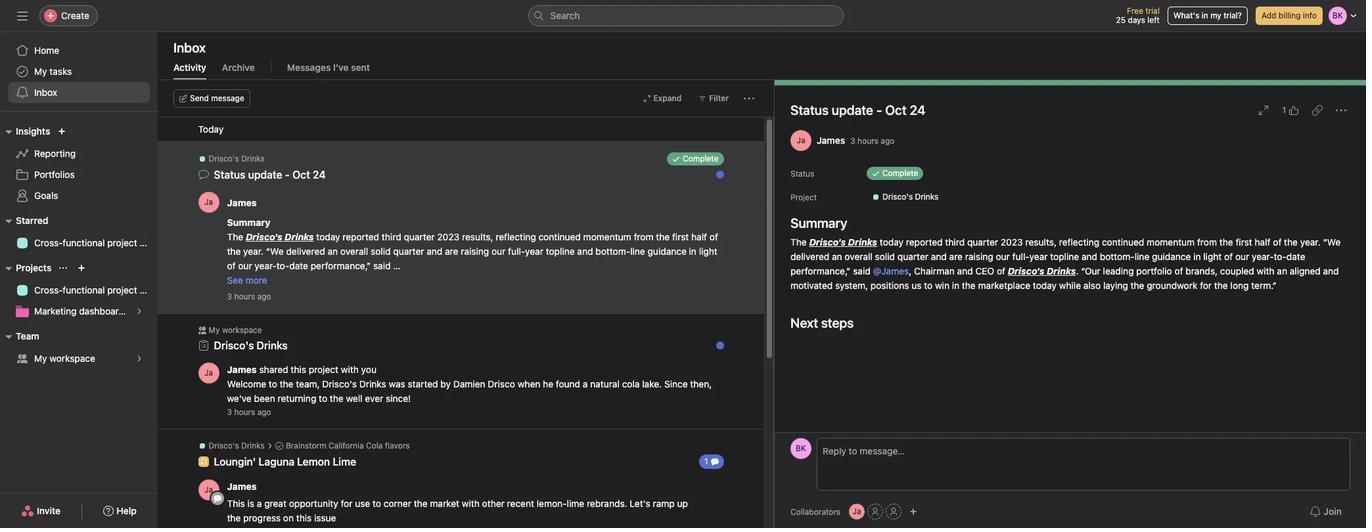 Task type: vqa. For each thing, say whether or not it's contained in the screenshot.
Mark complete image in the FIND A TEAM cell Collapse task list for this group image
no



Task type: describe. For each thing, give the bounding box(es) containing it.
guidance for today reported third quarter 2023 results, reflecting continued momentum from the first half of the year. "we delivered an overall solid quarter and are raising our full-year topline and bottom-line guidance in light of our year-to-date performance," said
[[1153, 251, 1192, 262]]

this inside james this is a great opportunity for use to corner the market with other recent lemon-lime rebrands. let's ramp up the progress on this issue
[[296, 513, 312, 524]]

today reported third quarter 2023 results, reflecting continued momentum from the first half of the year. "we delivered an overall solid quarter and are raising our full-year topline and bottom-line guidance in light of our year-to-date performance," said
[[791, 237, 1344, 277]]

send message button
[[174, 89, 250, 108]]

reported for today reported third quarter 2023 results, reflecting continued momentum from the first half of the year. "we delivered an overall solid quarter and are raising our full-year topline and bottom-line guidance in light of our year-to-date performance," said …
[[343, 231, 379, 243]]

win
[[935, 280, 950, 291]]

progress
[[243, 513, 281, 524]]

full- for today reported third quarter 2023 results, reflecting continued momentum from the first half of the year. "we delivered an overall solid quarter and are raising our full-year topline and bottom-line guidance in light of our year-to-date performance," said …
[[508, 246, 525, 257]]

a inside james shared this project with you welcome to the team, drisco's drinks was started by damien drisco when he found a natural cola lake. since then, we've been returning to the well ever since! 3 hours ago
[[583, 379, 588, 390]]

to- for today reported third quarter 2023 results, reflecting continued momentum from the first half of the year. "we delivered an overall solid quarter and are raising our full-year topline and bottom-line guidance in light of our year-to-date performance," said …
[[277, 260, 289, 272]]

summary for today reported third quarter 2023 results, reflecting continued momentum from the first half of the year. "we delivered an overall solid quarter and are raising our full-year topline and bottom-line guidance in light of our year-to-date performance," said …
[[227, 217, 271, 228]]

status up project
[[791, 169, 815, 179]]

chairman
[[915, 266, 955, 277]]

james link down status update - oct 24
[[817, 135, 846, 146]]

free trial 25 days left
[[1117, 6, 1160, 25]]

see details, marketing dashboards image
[[135, 308, 143, 316]]

with inside james this is a great opportunity for use to corner the market with other recent lemon-lime rebrands. let's ramp up the progress on this issue
[[462, 498, 480, 510]]

to down shared
[[269, 379, 277, 390]]

marketing dashboards link
[[8, 301, 150, 322]]

from for today reported third quarter 2023 results, reflecting continued momentum from the first half of the year. "we delivered an overall solid quarter and are raising our full-year topline and bottom-line guidance in light of our year-to-date performance," said
[[1198, 237, 1218, 248]]

full- for today reported third quarter 2023 results, reflecting continued momentum from the first half of the year. "we delivered an overall solid quarter and are raising our full-year topline and bottom-line guidance in light of our year-to-date performance," said
[[1013, 251, 1030, 262]]

billing
[[1279, 11, 1301, 20]]

reported for today reported third quarter 2023 results, reflecting continued momentum from the first half of the year. "we delivered an overall solid quarter and are raising our full-year topline and bottom-line guidance in light of our year-to-date performance," said
[[906, 237, 943, 248]]

free
[[1128, 6, 1144, 16]]

help button
[[95, 500, 145, 523]]

.
[[1077, 266, 1079, 277]]

project inside james shared this project with you welcome to the team, drisco's drinks was started by damien drisco when he found a natural cola lake. since then, we've been returning to the well ever since! 3 hours ago
[[309, 364, 339, 375]]

in inside . "our leading portfolio of brands, coupled with an aligned and motivated system, positions us to win in the marketplace today while also laying the groundwork for the long term."
[[952, 280, 960, 291]]

lake.
[[642, 379, 662, 390]]

recent
[[507, 498, 534, 510]]

. "our leading portfolio of brands, coupled with an aligned and motivated system, positions us to win in the marketplace today while also laying the groundwork for the long term."
[[791, 266, 1342, 291]]

since
[[665, 379, 688, 390]]

3 inside james shared this project with you welcome to the team, drisco's drinks was started by damien drisco when he found a natural cola lake. since then, we've been returning to the well ever since! 3 hours ago
[[227, 408, 232, 417]]

1 vertical spatial complete
[[883, 168, 919, 178]]

loungin'
[[214, 456, 256, 468]]

performance," for today reported third quarter 2023 results, reflecting continued momentum from the first half of the year. "we delivered an overall solid quarter and are raising our full-year topline and bottom-line guidance in light of our year-to-date performance," said
[[791, 266, 851, 277]]

1 horizontal spatial more actions image
[[1337, 105, 1347, 116]]

invite button
[[13, 500, 69, 523]]

drisco's drinks for loungin' laguna lemon lime
[[209, 441, 265, 451]]

james for james 3 hours ago
[[817, 135, 846, 146]]

year for today reported third quarter 2023 results, reflecting continued momentum from the first half of the year. "we delivered an overall solid quarter and are raising our full-year topline and bottom-line guidance in light of our year-to-date performance," said …
[[525, 246, 544, 257]]

what's
[[1174, 11, 1200, 20]]

filter
[[710, 93, 729, 103]]

from for today reported third quarter 2023 results, reflecting continued momentum from the first half of the year. "we delivered an overall solid quarter and are raising our full-year topline and bottom-line guidance in light of our year-to-date performance," said …
[[634, 231, 654, 243]]

1 vertical spatial 3
[[227, 292, 232, 302]]

filter button
[[693, 89, 735, 108]]

performance," for today reported third quarter 2023 results, reflecting continued momentum from the first half of the year. "we delivered an overall solid quarter and are raising our full-year topline and bottom-line guidance in light of our year-to-date performance," said …
[[311, 260, 371, 272]]

more actions image
[[668, 157, 678, 168]]

1 vertical spatial ago
[[257, 292, 271, 302]]

more
[[246, 275, 267, 286]]

found
[[556, 379, 581, 390]]

new image
[[58, 128, 66, 135]]

since!
[[386, 393, 411, 404]]

lemon-
[[537, 498, 567, 510]]

search
[[551, 10, 580, 21]]

my for my tasks link in the top of the page
[[34, 66, 47, 77]]

line for today reported third quarter 2023 results, reflecting continued momentum from the first half of the year. "we delivered an overall solid quarter and are raising our full-year topline and bottom-line guidance in light of our year-to-date performance," said …
[[631, 246, 645, 257]]

projects
[[16, 262, 52, 273]]

marketplace
[[979, 280, 1031, 291]]

to inside . "our leading portfolio of brands, coupled with an aligned and motivated system, positions us to win in the marketplace today while also laying the groundwork for the long term."
[[924, 280, 933, 291]]

cross- for "cross-functional project plan" link within starred element
[[34, 237, 63, 249]]

ceo
[[976, 266, 995, 277]]

send message
[[190, 93, 244, 103]]

first for today reported third quarter 2023 results, reflecting continued momentum from the first half of the year. "we delivered an overall solid quarter and are raising our full-year topline and bottom-line guidance in light of our year-to-date performance," said
[[1236, 237, 1253, 248]]

then,
[[691, 379, 712, 390]]

activity
[[174, 62, 206, 73]]

in inside today reported third quarter 2023 results, reflecting continued momentum from the first half of the year. "we delivered an overall solid quarter and are raising our full-year topline and bottom-line guidance in light of our year-to-date performance," said
[[1194, 251, 1201, 262]]

24
[[910, 103, 926, 118]]

drisco's drinks for status update - oct 24
[[209, 154, 265, 164]]

ever
[[365, 393, 383, 404]]

oct 24
[[293, 169, 326, 181]]

of inside . "our leading portfolio of brands, coupled with an aligned and motivated system, positions us to win in the marketplace today while also laying the groundwork for the long term."
[[1175, 266, 1184, 277]]

james for james this is a great opportunity for use to corner the market with other recent lemon-lime rebrands. let's ramp up the progress on this issue
[[227, 481, 257, 492]]

info
[[1304, 11, 1317, 20]]

home
[[34, 45, 59, 56]]

,
[[909, 266, 912, 277]]

brands,
[[1186, 266, 1218, 277]]

expand button
[[637, 89, 688, 108]]

goals link
[[8, 185, 150, 206]]

drisco's drinks
[[214, 340, 288, 352]]

guidance for today reported third quarter 2023 results, reflecting continued momentum from the first half of the year. "we delivered an overall solid quarter and are raising our full-year topline and bottom-line guidance in light of our year-to-date performance," said …
[[648, 246, 687, 257]]

starred
[[16, 215, 48, 226]]

search list box
[[528, 5, 844, 26]]

add billing info button
[[1256, 7, 1323, 25]]

bk button
[[791, 439, 812, 460]]

update for oct 24
[[248, 169, 282, 181]]

half for today reported third quarter 2023 results, reflecting continued momentum from the first half of the year. "we delivered an overall solid quarter and are raising our full-year topline and bottom-line guidance in light of our year-to-date performance," said
[[1255, 237, 1271, 248]]

3 hours ago
[[227, 292, 271, 302]]

global element
[[0, 32, 158, 111]]

cross-functional project plan link inside starred element
[[8, 233, 158, 254]]

1 horizontal spatial the drisco's drinks
[[791, 237, 878, 248]]

drisco's inside james shared this project with you welcome to the team, drisco's drinks was started by damien drisco when he found a natural cola lake. since then, we've been returning to the well ever since! 3 hours ago
[[322, 379, 357, 390]]

create
[[61, 10, 89, 21]]

in inside button
[[1202, 11, 1209, 20]]

to inside james this is a great opportunity for use to corner the market with other recent lemon-lime rebrands. let's ramp up the progress on this issue
[[373, 498, 381, 510]]

up
[[678, 498, 688, 510]]

archive notification image
[[710, 157, 720, 168]]

3 inside james 3 hours ago
[[851, 136, 856, 146]]

james this is a great opportunity for use to corner the market with other recent lemon-lime rebrands. let's ramp up the progress on this issue
[[227, 481, 691, 524]]

project for "cross-functional project plan" link in the projects "element"
[[107, 285, 137, 296]]

damien
[[454, 379, 486, 390]]

are for today reported third quarter 2023 results, reflecting continued momentum from the first half of the year. "we delivered an overall solid quarter and are raising our full-year topline and bottom-line guidance in light of our year-to-date performance," said …
[[445, 246, 459, 257]]

search button
[[528, 5, 844, 26]]

overall for today reported third quarter 2023 results, reflecting continued momentum from the first half of the year. "we delivered an overall solid quarter and are raising our full-year topline and bottom-line guidance in light of our year-to-date performance," said …
[[340, 246, 368, 257]]

james 3 hours ago
[[817, 135, 895, 146]]

create button
[[39, 5, 98, 26]]

ramp
[[653, 498, 675, 510]]

started
[[408, 379, 438, 390]]

home link
[[8, 40, 150, 61]]

drisco's inside "link"
[[883, 192, 913, 202]]

james for james
[[227, 197, 257, 208]]

to- for today reported third quarter 2023 results, reflecting continued momentum from the first half of the year. "we delivered an overall solid quarter and are raising our full-year topline and bottom-line guidance in light of our year-to-date performance," said
[[1274, 251, 1287, 262]]

plan for "cross-functional project plan" link in the projects "element"
[[140, 285, 158, 296]]

@james
[[873, 266, 909, 277]]

team,
[[296, 379, 320, 390]]

projects element
[[0, 256, 158, 325]]

laguna
[[259, 456, 295, 468]]

ago inside james shared this project with you welcome to the team, drisco's drinks was started by damien drisco when he found a natural cola lake. since then, we've been returning to the well ever since! 3 hours ago
[[257, 408, 271, 417]]

archive notifications image
[[710, 445, 720, 456]]

delivered for today reported third quarter 2023 results, reflecting continued momentum from the first half of the year. "we delivered an overall solid quarter and are raising our full-year topline and bottom-line guidance in light of our year-to-date performance," said
[[791, 251, 830, 262]]

today for today reported third quarter 2023 results, reflecting continued momentum from the first half of the year. "we delivered an overall solid quarter and are raising our full-year topline and bottom-line guidance in light of our year-to-date performance," said …
[[316, 231, 340, 243]]

status for status update - oct 24
[[791, 103, 829, 118]]

dashboards
[[79, 306, 129, 317]]

an for today reported third quarter 2023 results, reflecting continued momentum from the first half of the year. "we delivered an overall solid quarter and are raising our full-year topline and bottom-line guidance in light of our year-to-date performance," said
[[832, 251, 843, 262]]

summary for today reported third quarter 2023 results, reflecting continued momentum from the first half of the year. "we delivered an overall solid quarter and are raising our full-year topline and bottom-line guidance in light of our year-to-date performance," said
[[791, 216, 848, 231]]

1 horizontal spatial the
[[791, 237, 807, 248]]

invite
[[37, 506, 61, 517]]

hours inside james 3 hours ago
[[858, 136, 879, 146]]

my tasks
[[34, 66, 72, 77]]

add or remove collaborators image
[[910, 508, 918, 516]]

he
[[543, 379, 554, 390]]

1 inside button
[[1283, 105, 1287, 115]]

0 horizontal spatial 1
[[705, 457, 708, 467]]

you
[[361, 364, 377, 375]]

bottom- for today reported third quarter 2023 results, reflecting continued momentum from the first half of the year. "we delivered an overall solid quarter and are raising our full-year topline and bottom-line guidance in light of our year-to-date performance," said …
[[596, 246, 631, 257]]

shared
[[259, 364, 288, 375]]

coupled
[[1221, 266, 1255, 277]]

see more
[[227, 275, 267, 286]]

positions
[[871, 280, 910, 291]]

"we for today reported third quarter 2023 results, reflecting continued momentum from the first half of the year. "we delivered an overall solid quarter and are raising our full-year topline and bottom-line guidance in light of our year-to-date performance," said …
[[266, 246, 284, 257]]

messages
[[287, 62, 331, 73]]

status update - oct 24
[[214, 169, 326, 181]]

starred element
[[0, 209, 158, 256]]

my workspace link
[[8, 348, 150, 369]]

1 horizontal spatial my workspace
[[209, 325, 262, 335]]

…
[[393, 260, 401, 272]]

message
[[211, 93, 244, 103]]

add billing info
[[1262, 11, 1317, 20]]

line for today reported third quarter 2023 results, reflecting continued momentum from the first half of the year. "we delivered an overall solid quarter and are raising our full-year topline and bottom-line guidance in light of our year-to-date performance," said
[[1135, 251, 1150, 262]]

delivered for today reported third quarter 2023 results, reflecting continued momentum from the first half of the year. "we delivered an overall solid quarter and are raising our full-year topline and bottom-line guidance in light of our year-to-date performance," said …
[[286, 246, 325, 257]]

year- for today reported third quarter 2023 results, reflecting continued momentum from the first half of the year. "we delivered an overall solid quarter and are raising our full-year topline and bottom-line guidance in light of our year-to-date performance," said
[[1252, 251, 1274, 262]]



Task type: locate. For each thing, give the bounding box(es) containing it.
today for today reported third quarter 2023 results, reflecting continued momentum from the first half of the year. "we delivered an overall solid quarter and are raising our full-year topline and bottom-line guidance in light of our year-to-date performance," said
[[880, 237, 904, 248]]

0 horizontal spatial bottom-
[[596, 246, 631, 257]]

delivered inside today reported third quarter 2023 results, reflecting continued momentum from the first half of the year. "we delivered an overall solid quarter and are raising our full-year topline and bottom-line guidance in light of our year-to-date performance," said
[[791, 251, 830, 262]]

hours down the status update - oct 24 link
[[858, 136, 879, 146]]

and inside . "our leading portfolio of brands, coupled with an aligned and motivated system, positions us to win in the marketplace today while also laying the groundwork for the long term."
[[1324, 266, 1340, 277]]

and
[[427, 246, 443, 257], [578, 246, 593, 257], [931, 251, 947, 262], [1082, 251, 1098, 262], [958, 266, 973, 277], [1324, 266, 1340, 277]]

update for oct
[[832, 103, 874, 118]]

james link down status update - oct 24
[[227, 197, 257, 208]]

james down status update - oct 24
[[227, 197, 257, 208]]

marketing
[[34, 306, 77, 317]]

project up team,
[[309, 364, 339, 375]]

year.
[[1301, 237, 1321, 248], [243, 246, 264, 257]]

2 cross-functional project plan from the top
[[34, 285, 158, 296]]

a inside james this is a great opportunity for use to corner the market with other recent lemon-lime rebrands. let's ramp up the progress on this issue
[[257, 498, 262, 510]]

workspace down marketing dashboards link
[[50, 353, 95, 364]]

drisco's drinks
[[209, 154, 265, 164], [883, 192, 939, 202], [209, 441, 265, 451]]

solid inside today reported third quarter 2023 results, reflecting continued momentum from the first half of the year. "we delivered an overall solid quarter and are raising our full-year topline and bottom-line guidance in light of our year-to-date performance," said
[[875, 251, 895, 262]]

reported inside today reported third quarter 2023 results, reflecting continued momentum from the first half of the year. "we delivered an overall solid quarter and are raising our full-year topline and bottom-line guidance in light of our year-to-date performance," said
[[906, 237, 943, 248]]

expand
[[654, 93, 682, 103]]

show options, current sort, top image
[[59, 264, 67, 272]]

ja button
[[198, 192, 219, 213], [198, 363, 219, 384], [198, 480, 219, 501], [849, 504, 865, 520]]

more actions image
[[744, 93, 755, 104], [1337, 105, 1347, 116]]

2 vertical spatial hours
[[234, 408, 255, 417]]

full screen image
[[1259, 105, 1270, 116]]

inbox up 'activity'
[[174, 40, 206, 55]]

topline for today reported third quarter 2023 results, reflecting continued momentum from the first half of the year. "we delivered an overall solid quarter and are raising our full-year topline and bottom-line guidance in light of our year-to-date performance," said …
[[546, 246, 575, 257]]

0 vertical spatial more actions image
[[744, 93, 755, 104]]

are inside "today reported third quarter 2023 results, reflecting continued momentum from the first half of the year. "we delivered an overall solid quarter and are raising our full-year topline and bottom-line guidance in light of our year-to-date performance," said …"
[[445, 246, 459, 257]]

workspace up drisco's drinks at the left bottom of the page
[[222, 325, 262, 335]]

the drisco's drinks up 'system,'
[[791, 237, 878, 248]]

1 cross-functional project plan link from the top
[[8, 233, 158, 254]]

year for today reported third quarter 2023 results, reflecting continued momentum from the first half of the year. "we delivered an overall solid quarter and are raising our full-year topline and bottom-line guidance in light of our year-to-date performance," said
[[1030, 251, 1048, 262]]

1 horizontal spatial to-
[[1274, 251, 1287, 262]]

continued
[[539, 231, 581, 243], [1103, 237, 1145, 248]]

drinks inside james shared this project with you welcome to the team, drisco's drinks was started by damien drisco when he found a natural cola lake. since then, we've been returning to the well ever since! 3 hours ago
[[360, 379, 386, 390]]

workspace inside teams 'element'
[[50, 353, 95, 364]]

full-
[[508, 246, 525, 257], [1013, 251, 1030, 262]]

first for today reported third quarter 2023 results, reflecting continued momentum from the first half of the year. "we delivered an overall solid quarter and are raising our full-year topline and bottom-line guidance in light of our year-to-date performance," said …
[[673, 231, 689, 243]]

cross-functional project plan up dashboards on the bottom of page
[[34, 285, 158, 296]]

raising inside today reported third quarter 2023 results, reflecting continued momentum from the first half of the year. "we delivered an overall solid quarter and are raising our full-year topline and bottom-line guidance in light of our year-to-date performance," said
[[966, 251, 994, 262]]

for down "brands,"
[[1201, 280, 1212, 291]]

year inside "today reported third quarter 2023 results, reflecting continued momentum from the first half of the year. "we delivered an overall solid quarter and are raising our full-year topline and bottom-line guidance in light of our year-to-date performance," said …"
[[525, 246, 544, 257]]

year. for today reported third quarter 2023 results, reflecting continued momentum from the first half of the year. "we delivered an overall solid quarter and are raising our full-year topline and bottom-line guidance in light of our year-to-date performance," said
[[1301, 237, 1321, 248]]

1 plan from the top
[[140, 237, 158, 249]]

0 vertical spatial project
[[107, 237, 137, 249]]

my for 'my workspace' link
[[34, 353, 47, 364]]

0 horizontal spatial -
[[285, 169, 290, 181]]

2 functional from the top
[[63, 285, 105, 296]]

today up @james
[[880, 237, 904, 248]]

- left the 'oct'
[[877, 103, 883, 118]]

results, for today reported third quarter 2023 results, reflecting continued momentum from the first half of the year. "we delivered an overall solid quarter and are raising our full-year topline and bottom-line guidance in light of our year-to-date performance," said …
[[462, 231, 493, 243]]

project inside starred element
[[107, 237, 137, 249]]

1 vertical spatial functional
[[63, 285, 105, 296]]

a right is
[[257, 498, 262, 510]]

0 horizontal spatial are
[[445, 246, 459, 257]]

1 vertical spatial for
[[341, 498, 353, 510]]

summary down status update - oct 24
[[227, 217, 271, 228]]

cross- inside starred element
[[34, 237, 63, 249]]

1
[[1283, 105, 1287, 115], [705, 457, 708, 467]]

0 horizontal spatial an
[[328, 246, 338, 257]]

my down team
[[34, 353, 47, 364]]

momentum inside "today reported third quarter 2023 results, reflecting continued momentum from the first half of the year. "we delivered an overall solid quarter and are raising our full-year topline and bottom-line guidance in light of our year-to-date performance," said …"
[[584, 231, 632, 243]]

momentum for today reported third quarter 2023 results, reflecting continued momentum from the first half of the year. "we delivered an overall solid quarter and are raising our full-year topline and bottom-line guidance in light of our year-to-date performance," said
[[1147, 237, 1195, 248]]

2023 inside today reported third quarter 2023 results, reflecting continued momentum from the first half of the year. "we delivered an overall solid quarter and are raising our full-year topline and bottom-line guidance in light of our year-to-date performance," said
[[1001, 237, 1023, 248]]

1 horizontal spatial full-
[[1013, 251, 1030, 262]]

guidance inside "today reported third quarter 2023 results, reflecting continued momentum from the first half of the year. "we delivered an overall solid quarter and are raising our full-year topline and bottom-line guidance in light of our year-to-date performance," said …"
[[648, 246, 687, 257]]

us
[[912, 280, 922, 291]]

messages i've sent
[[287, 62, 370, 73]]

more actions image right 'copy link' image
[[1337, 105, 1347, 116]]

1 vertical spatial hours
[[234, 292, 255, 302]]

1 cross-functional project plan from the top
[[34, 237, 158, 249]]

drisco's
[[209, 154, 239, 164], [883, 192, 913, 202], [246, 231, 283, 243], [810, 237, 846, 248], [1008, 266, 1045, 277], [322, 379, 357, 390], [209, 441, 239, 451]]

said up 'system,'
[[854, 266, 871, 277]]

this
[[227, 498, 245, 510]]

2023 for today reported third quarter 2023 results, reflecting continued momentum from the first half of the year. "we delivered an overall solid quarter and are raising our full-year topline and bottom-line guidance in light of our year-to-date performance," said …
[[437, 231, 460, 243]]

are inside today reported third quarter 2023 results, reflecting continued momentum from the first half of the year. "we delivered an overall solid quarter and are raising our full-year topline and bottom-line guidance in light of our year-to-date performance," said
[[950, 251, 963, 262]]

my workspace up drisco's drinks at the left bottom of the page
[[209, 325, 262, 335]]

drinks inside "link"
[[916, 192, 939, 202]]

date for today reported third quarter 2023 results, reflecting continued momentum from the first half of the year. "we delivered an overall solid quarter and are raising our full-year topline and bottom-line guidance in light of our year-to-date performance," said
[[1287, 251, 1306, 262]]

0 vertical spatial -
[[877, 103, 883, 118]]

for inside james this is a great opportunity for use to corner the market with other recent lemon-lime rebrands. let's ramp up the progress on this issue
[[341, 498, 353, 510]]

date inside today reported third quarter 2023 results, reflecting continued momentum from the first half of the year. "we delivered an overall solid quarter and are raising our full-year topline and bottom-line guidance in light of our year-to-date performance," said
[[1287, 251, 1306, 262]]

james link up welcome
[[227, 364, 257, 375]]

1 horizontal spatial performance,"
[[791, 266, 851, 277]]

cross- for "cross-functional project plan" link in the projects "element"
[[34, 285, 63, 296]]

to- inside "today reported third quarter 2023 results, reflecting continued momentum from the first half of the year. "we delivered an overall solid quarter and are raising our full-year topline and bottom-line guidance in light of our year-to-date performance," said …"
[[277, 260, 289, 272]]

0 horizontal spatial complete
[[683, 154, 719, 164]]

0 vertical spatial workspace
[[222, 325, 262, 335]]

performance," left the …
[[311, 260, 371, 272]]

1 vertical spatial my workspace
[[34, 353, 95, 364]]

also
[[1084, 280, 1101, 291]]

1 horizontal spatial said
[[854, 266, 871, 277]]

1 horizontal spatial first
[[1236, 237, 1253, 248]]

year inside today reported third quarter 2023 results, reflecting continued momentum from the first half of the year. "we delivered an overall solid quarter and are raising our full-year topline and bottom-line guidance in light of our year-to-date performance," said
[[1030, 251, 1048, 262]]

today inside today reported third quarter 2023 results, reflecting continued momentum from the first half of the year. "we delivered an overall solid quarter and are raising our full-year topline and bottom-line guidance in light of our year-to-date performance," said
[[880, 237, 904, 248]]

1 vertical spatial project
[[107, 285, 137, 296]]

today
[[198, 124, 224, 135]]

1 horizontal spatial solid
[[875, 251, 895, 262]]

3 down see
[[227, 292, 232, 302]]

ago down more
[[257, 292, 271, 302]]

functional for "cross-functional project plan" link within starred element
[[63, 237, 105, 249]]

inbox link
[[8, 82, 150, 103]]

1 horizontal spatial with
[[462, 498, 480, 510]]

1 horizontal spatial a
[[583, 379, 588, 390]]

with inside . "our leading portfolio of brands, coupled with an aligned and motivated system, positions us to win in the marketplace today while also laying the groundwork for the long term."
[[1257, 266, 1275, 277]]

momentum for today reported third quarter 2023 results, reflecting continued momentum from the first half of the year. "we delivered an overall solid quarter and are raising our full-year topline and bottom-line guidance in light of our year-to-date performance," said …
[[584, 231, 632, 243]]

archive
[[222, 62, 255, 73]]

1 vertical spatial -
[[285, 169, 290, 181]]

line
[[631, 246, 645, 257], [1135, 251, 1150, 262]]

- for oct 24
[[285, 169, 290, 181]]

1 horizontal spatial year-
[[1252, 251, 1274, 262]]

0 vertical spatial plan
[[140, 237, 158, 249]]

join button
[[1303, 500, 1351, 524]]

from
[[634, 231, 654, 243], [1198, 237, 1218, 248]]

my workspace down team
[[34, 353, 95, 364]]

date for today reported third quarter 2023 results, reflecting continued momentum from the first half of the year. "we delivered an overall solid quarter and are raising our full-year topline and bottom-line guidance in light of our year-to-date performance," said …
[[289, 260, 308, 272]]

plan inside starred element
[[140, 237, 158, 249]]

date inside "today reported third quarter 2023 results, reflecting continued momentum from the first half of the year. "we delivered an overall solid quarter and are raising our full-year topline and bottom-line guidance in light of our year-to-date performance," said …"
[[289, 260, 308, 272]]

an inside today reported third quarter 2023 results, reflecting continued momentum from the first half of the year. "we delivered an overall solid quarter and are raising our full-year topline and bottom-line guidance in light of our year-to-date performance," said
[[832, 251, 843, 262]]

0 vertical spatial my workspace
[[209, 325, 262, 335]]

0 horizontal spatial reported
[[343, 231, 379, 243]]

cross- up marketing
[[34, 285, 63, 296]]

cross-functional project plan inside projects "element"
[[34, 285, 158, 296]]

today down oct 24
[[316, 231, 340, 243]]

insights
[[16, 126, 50, 137]]

1 horizontal spatial complete
[[883, 168, 919, 178]]

0 vertical spatial complete
[[683, 154, 719, 164]]

complete up drisco's drinks "link"
[[883, 168, 919, 178]]

results, for today reported third quarter 2023 results, reflecting continued momentum from the first half of the year. "we delivered an overall solid quarter and are raising our full-year topline and bottom-line guidance in light of our year-to-date performance," said
[[1026, 237, 1057, 248]]

solid for today reported third quarter 2023 results, reflecting continued momentum from the first half of the year. "we delivered an overall solid quarter and are raising our full-year topline and bottom-line guidance in light of our year-to-date performance," said …
[[371, 246, 391, 257]]

1 vertical spatial update
[[248, 169, 282, 181]]

light inside "today reported third quarter 2023 results, reflecting continued momentum from the first half of the year. "we delivered an overall solid quarter and are raising our full-year topline and bottom-line guidance in light of our year-to-date performance," said …"
[[699, 246, 718, 257]]

year-
[[1252, 251, 1274, 262], [255, 260, 277, 272]]

teams element
[[0, 325, 158, 372]]

third up the …
[[382, 231, 401, 243]]

bottom- for today reported third quarter 2023 results, reflecting continued momentum from the first half of the year. "we delivered an overall solid quarter and are raising our full-year topline and bottom-line guidance in light of our year-to-date performance," said
[[1100, 251, 1135, 262]]

said for today reported third quarter 2023 results, reflecting continued momentum from the first half of the year. "we delivered an overall solid quarter and are raising our full-year topline and bottom-line guidance in light of our year-to-date performance," said
[[854, 266, 871, 277]]

hours down see more button
[[234, 292, 255, 302]]

project up see details, marketing dashboards image
[[107, 285, 137, 296]]

2 vertical spatial with
[[462, 498, 480, 510]]

1 horizontal spatial line
[[1135, 251, 1150, 262]]

ago down the 'oct'
[[881, 136, 895, 146]]

year. for today reported third quarter 2023 results, reflecting continued momentum from the first half of the year. "we delivered an overall solid quarter and are raising our full-year topline and bottom-line guidance in light of our year-to-date performance," said …
[[243, 246, 264, 257]]

continued inside today reported third quarter 2023 results, reflecting continued momentum from the first half of the year. "we delivered an overall solid quarter and are raising our full-year topline and bottom-line guidance in light of our year-to-date performance," said
[[1103, 237, 1145, 248]]

days
[[1129, 15, 1146, 25]]

left
[[1148, 15, 1160, 25]]

0 vertical spatial my
[[34, 66, 47, 77]]

an inside . "our leading portfolio of brands, coupled with an aligned and motivated system, positions us to win in the marketplace today while also laying the groundwork for the long term."
[[1278, 266, 1288, 277]]

2023 for today reported third quarter 2023 results, reflecting continued momentum from the first half of the year. "we delivered an overall solid quarter and are raising our full-year topline and bottom-line guidance in light of our year-to-date performance," said
[[1001, 237, 1023, 248]]

today inside "today reported third quarter 2023 results, reflecting continued momentum from the first half of the year. "we delivered an overall solid quarter and are raising our full-year topline and bottom-line guidance in light of our year-to-date performance," said …"
[[316, 231, 340, 243]]

cross- down starred
[[34, 237, 63, 249]]

0 vertical spatial for
[[1201, 280, 1212, 291]]

1 vertical spatial a
[[257, 498, 262, 510]]

california
[[329, 441, 364, 451]]

cola
[[366, 441, 383, 451]]

1 horizontal spatial "we
[[1324, 237, 1341, 248]]

overall for today reported third quarter 2023 results, reflecting continued momentum from the first half of the year. "we delivered an overall solid quarter and are raising our full-year topline and bottom-line guidance in light of our year-to-date performance," said
[[845, 251, 873, 262]]

year- up the term."
[[1252, 251, 1274, 262]]

are
[[445, 246, 459, 257], [950, 251, 963, 262]]

1 left leftcount image
[[705, 457, 708, 467]]

in inside "today reported third quarter 2023 results, reflecting continued momentum from the first half of the year. "we delivered an overall solid quarter and are raising our full-year topline and bottom-line guidance in light of our year-to-date performance," said …"
[[689, 246, 697, 257]]

goals
[[34, 190, 58, 201]]

0 vertical spatial cross-functional project plan link
[[8, 233, 158, 254]]

"we inside "today reported third quarter 2023 results, reflecting continued momentum from the first half of the year. "we delivered an overall solid quarter and are raising our full-year topline and bottom-line guidance in light of our year-to-date performance," said …"
[[266, 246, 284, 257]]

raising inside "today reported third quarter 2023 results, reflecting continued momentum from the first half of the year. "we delivered an overall solid quarter and are raising our full-year topline and bottom-line guidance in light of our year-to-date performance," said …"
[[461, 246, 489, 257]]

this right on
[[296, 513, 312, 524]]

reflecting for today reported third quarter 2023 results, reflecting continued momentum from the first half of the year. "we delivered an overall solid quarter and are raising our full-year topline and bottom-line guidance in light of our year-to-date performance," said
[[1060, 237, 1100, 248]]

reflecting inside today reported third quarter 2023 results, reflecting continued momentum from the first half of the year. "we delivered an overall solid quarter and are raising our full-year topline and bottom-line guidance in light of our year-to-date performance," said
[[1060, 237, 1100, 248]]

0 horizontal spatial summary
[[227, 217, 271, 228]]

0 horizontal spatial light
[[699, 246, 718, 257]]

0 horizontal spatial raising
[[461, 246, 489, 257]]

more actions image right filter
[[744, 93, 755, 104]]

my up drisco's drinks at the left bottom of the page
[[209, 325, 220, 335]]

results, inside today reported third quarter 2023 results, reflecting continued momentum from the first half of the year. "we delivered an overall solid quarter and are raising our full-year topline and bottom-line guidance in light of our year-to-date performance," said
[[1026, 237, 1057, 248]]

this up team,
[[291, 364, 306, 375]]

1 horizontal spatial light
[[1204, 251, 1222, 262]]

update left oct 24
[[248, 169, 282, 181]]

complete
[[683, 154, 719, 164], [883, 168, 919, 178]]

status up james 3 hours ago on the right
[[791, 103, 829, 118]]

update up james 3 hours ago on the right
[[832, 103, 874, 118]]

delivered
[[286, 246, 325, 257], [791, 251, 830, 262]]

hours
[[858, 136, 879, 146], [234, 292, 255, 302], [234, 408, 255, 417]]

see details, my workspace image
[[135, 355, 143, 363]]

complete right more actions icon on the top
[[683, 154, 719, 164]]

our
[[492, 246, 506, 257], [996, 251, 1010, 262], [1236, 251, 1250, 262], [238, 260, 252, 272]]

the up see
[[227, 231, 243, 243]]

to right us at bottom
[[924, 280, 933, 291]]

cross-functional project plan link up marketing dashboards
[[8, 280, 158, 301]]

solid for today reported third quarter 2023 results, reflecting continued momentum from the first half of the year. "we delivered an overall solid quarter and are raising our full-year topline and bottom-line guidance in light of our year-to-date performance," said
[[875, 251, 895, 262]]

guidance
[[648, 246, 687, 257], [1153, 251, 1192, 262]]

light inside today reported third quarter 2023 results, reflecting continued momentum from the first half of the year. "we delivered an overall solid quarter and are raising our full-year topline and bottom-line guidance in light of our year-to-date performance," said
[[1204, 251, 1222, 262]]

2 vertical spatial ago
[[257, 408, 271, 417]]

year. inside today reported third quarter 2023 results, reflecting continued momentum from the first half of the year. "we delivered an overall solid quarter and are raising our full-year topline and bottom-line guidance in light of our year-to-date performance," said
[[1301, 237, 1321, 248]]

1 horizontal spatial year
[[1030, 251, 1048, 262]]

drisco's drinks link
[[867, 191, 944, 204]]

0 horizontal spatial solid
[[371, 246, 391, 257]]

year- inside "today reported third quarter 2023 results, reflecting continued momentum from the first half of the year. "we delivered an overall solid quarter and are raising our full-year topline and bottom-line guidance in light of our year-to-date performance," said …"
[[255, 260, 277, 272]]

said inside "today reported third quarter 2023 results, reflecting continued momentum from the first half of the year. "we delivered an overall solid quarter and are raising our full-year topline and bottom-line guidance in light of our year-to-date performance," said …"
[[373, 260, 391, 272]]

are for today reported third quarter 2023 results, reflecting continued momentum from the first half of the year. "we delivered an overall solid quarter and are raising our full-year topline and bottom-line guidance in light of our year-to-date performance," said
[[950, 251, 963, 262]]

year- for today reported third quarter 2023 results, reflecting continued momentum from the first half of the year. "we delivered an overall solid quarter and are raising our full-year topline and bottom-line guidance in light of our year-to-date performance," said …
[[255, 260, 277, 272]]

raising for today reported third quarter 2023 results, reflecting continued momentum from the first half of the year. "we delivered an overall solid quarter and are raising our full-year topline and bottom-line guidance in light of our year-to-date performance," said
[[966, 251, 994, 262]]

results, inside "today reported third quarter 2023 results, reflecting continued momentum from the first half of the year. "we delivered an overall solid quarter and are raising our full-year topline and bottom-line guidance in light of our year-to-date performance," said …"
[[462, 231, 493, 243]]

2 cross- from the top
[[34, 285, 63, 296]]

cross- inside projects "element"
[[34, 285, 63, 296]]

insights element
[[0, 120, 158, 209]]

25
[[1117, 15, 1126, 25]]

1 vertical spatial more actions image
[[1337, 105, 1347, 116]]

0 horizontal spatial 2023
[[437, 231, 460, 243]]

plan for "cross-functional project plan" link within starred element
[[140, 237, 158, 249]]

light for today reported third quarter 2023 results, reflecting continued momentum from the first half of the year. "we delivered an overall solid quarter and are raising our full-year topline and bottom-line guidance in light of our year-to-date performance," said
[[1204, 251, 1222, 262]]

reflecting
[[496, 231, 536, 243], [1060, 237, 1100, 248]]

other
[[482, 498, 505, 510]]

oct
[[886, 103, 907, 118]]

1 horizontal spatial overall
[[845, 251, 873, 262]]

cross-functional project plan link up new project or portfolio image
[[8, 233, 158, 254]]

full- inside today reported third quarter 2023 results, reflecting continued momentum from the first half of the year. "we delivered an overall solid quarter and are raising our full-year topline and bottom-line guidance in light of our year-to-date performance," said
[[1013, 251, 1030, 262]]

to
[[924, 280, 933, 291], [269, 379, 277, 390], [319, 393, 327, 404], [373, 498, 381, 510]]

1 horizontal spatial for
[[1201, 280, 1212, 291]]

0 horizontal spatial first
[[673, 231, 689, 243]]

1 horizontal spatial continued
[[1103, 237, 1145, 248]]

first
[[673, 231, 689, 243], [1236, 237, 1253, 248]]

with up the term."
[[1257, 266, 1275, 277]]

my workspace inside teams 'element'
[[34, 353, 95, 364]]

summary down project
[[791, 216, 848, 231]]

2 horizontal spatial an
[[1278, 266, 1288, 277]]

lemon lime
[[297, 456, 356, 468]]

for inside . "our leading portfolio of brands, coupled with an aligned and motivated system, positions us to win in the marketplace today while also laying the groundwork for the long term."
[[1201, 280, 1212, 291]]

cross-functional project plan up new project or portfolio image
[[34, 237, 158, 249]]

to right use
[[373, 498, 381, 510]]

1 horizontal spatial delivered
[[791, 251, 830, 262]]

reported
[[343, 231, 379, 243], [906, 237, 943, 248]]

add to bookmarks image
[[689, 445, 699, 456]]

today reported third quarter 2023 results, reflecting continued momentum from the first half of the year. "we delivered an overall solid quarter and are raising our full-year topline and bottom-line guidance in light of our year-to-date performance," said …
[[227, 231, 721, 272]]

raising for today reported third quarter 2023 results, reflecting continued momentum from the first half of the year. "we delivered an overall solid quarter and are raising our full-year topline and bottom-line guidance in light of our year-to-date performance," said …
[[461, 246, 489, 257]]

0 horizontal spatial year
[[525, 246, 544, 257]]

when
[[518, 379, 541, 390]]

0 horizontal spatial the
[[227, 231, 243, 243]]

james up welcome
[[227, 364, 257, 375]]

0 horizontal spatial continued
[[539, 231, 581, 243]]

0 vertical spatial functional
[[63, 237, 105, 249]]

1 horizontal spatial bottom-
[[1100, 251, 1135, 262]]

1 vertical spatial inbox
[[34, 87, 57, 98]]

year. inside "today reported third quarter 2023 results, reflecting continued momentum from the first half of the year. "we delivered an overall solid quarter and are raising our full-year topline and bottom-line guidance in light of our year-to-date performance," said …"
[[243, 246, 264, 257]]

overall
[[340, 246, 368, 257], [845, 251, 873, 262]]

0 horizontal spatial to-
[[277, 260, 289, 272]]

an
[[328, 246, 338, 257], [832, 251, 843, 262], [1278, 266, 1288, 277]]

cross-functional project plan link
[[8, 233, 158, 254], [8, 280, 158, 301]]

topline for today reported third quarter 2023 results, reflecting continued momentum from the first half of the year. "we delivered an overall solid quarter and are raising our full-year topline and bottom-line guidance in light of our year-to-date performance," said
[[1051, 251, 1080, 262]]

inbox inside global element
[[34, 87, 57, 98]]

year. up aligned
[[1301, 237, 1321, 248]]

0 horizontal spatial full-
[[508, 246, 525, 257]]

a
[[583, 379, 588, 390], [257, 498, 262, 510]]

my inside my tasks link
[[34, 66, 47, 77]]

plan inside projects "element"
[[140, 285, 158, 296]]

solid inside "today reported third quarter 2023 results, reflecting continued momentum from the first half of the year. "we delivered an overall solid quarter and are raising our full-year topline and bottom-line guidance in light of our year-to-date performance," said …"
[[371, 246, 391, 257]]

0 vertical spatial inbox
[[174, 40, 206, 55]]

0 horizontal spatial line
[[631, 246, 645, 257]]

year- up more
[[255, 260, 277, 272]]

to down team,
[[319, 393, 327, 404]]

0 vertical spatial drisco's drinks
[[209, 154, 265, 164]]

half for today reported third quarter 2023 results, reflecting continued momentum from the first half of the year. "we delivered an overall solid quarter and are raising our full-year topline and bottom-line guidance in light of our year-to-date performance," said …
[[692, 231, 707, 243]]

1 horizontal spatial from
[[1198, 237, 1218, 248]]

hours inside james shared this project with you welcome to the team, drisco's drinks was started by damien drisco when he found a natural cola lake. since then, we've been returning to the well ever since! 3 hours ago
[[234, 408, 255, 417]]

this
[[291, 364, 306, 375], [296, 513, 312, 524]]

with left you
[[341, 364, 359, 375]]

delivered inside "today reported third quarter 2023 results, reflecting continued momentum from the first half of the year. "we delivered an overall solid quarter and are raising our full-year topline and bottom-line guidance in light of our year-to-date performance," said …"
[[286, 246, 325, 257]]

reported inside "today reported third quarter 2023 results, reflecting continued momentum from the first half of the year. "we delivered an overall solid quarter and are raising our full-year topline and bottom-line guidance in light of our year-to-date performance," said …"
[[343, 231, 379, 243]]

returning
[[278, 393, 316, 404]]

copy link image
[[1313, 105, 1323, 116]]

project
[[791, 193, 817, 202]]

light for today reported third quarter 2023 results, reflecting continued momentum from the first half of the year. "we delivered an overall solid quarter and are raising our full-year topline and bottom-line guidance in light of our year-to-date performance," said …
[[699, 246, 718, 257]]

on
[[283, 513, 294, 524]]

status update - oct 24 link
[[791, 103, 926, 118]]

first inside "today reported third quarter 2023 results, reflecting continued momentum from the first half of the year. "we delivered an overall solid quarter and are raising our full-year topline and bottom-line guidance in light of our year-to-date performance," said …"
[[673, 231, 689, 243]]

bottom- inside today reported third quarter 2023 results, reflecting continued momentum from the first half of the year. "we delivered an overall solid quarter and are raising our full-year topline and bottom-line guidance in light of our year-to-date performance," said
[[1100, 251, 1135, 262]]

half inside today reported third quarter 2023 results, reflecting continued momentum from the first half of the year. "we delivered an overall solid quarter and are raising our full-year topline and bottom-line guidance in light of our year-to-date performance," said
[[1255, 237, 1271, 248]]

hours down we've
[[234, 408, 255, 417]]

join
[[1324, 506, 1342, 517]]

this inside james shared this project with you welcome to the team, drisco's drinks was started by damien drisco when he found a natural cola lake. since then, we've been returning to the well ever since! 3 hours ago
[[291, 364, 306, 375]]

year- inside today reported third quarter 2023 results, reflecting continued momentum from the first half of the year. "we delivered an overall solid quarter and are raising our full-year topline and bottom-line guidance in light of our year-to-date performance," said
[[1252, 251, 1274, 262]]

reflecting inside "today reported third quarter 2023 results, reflecting continued momentum from the first half of the year. "we delivered an overall solid quarter and are raising our full-year topline and bottom-line guidance in light of our year-to-date performance," said …"
[[496, 231, 536, 243]]

reporting
[[34, 148, 76, 159]]

0 horizontal spatial the drisco's drinks
[[227, 231, 314, 243]]

project for "cross-functional project plan" link within starred element
[[107, 237, 137, 249]]

project inside projects "element"
[[107, 285, 137, 296]]

2 horizontal spatial today
[[1033, 280, 1057, 291]]

functional inside starred element
[[63, 237, 105, 249]]

third up @james , chairman and ceo of drisco's drinks on the right bottom of page
[[946, 237, 965, 248]]

0 horizontal spatial "we
[[266, 246, 284, 257]]

0 horizontal spatial update
[[248, 169, 282, 181]]

with left other
[[462, 498, 480, 510]]

team
[[16, 331, 39, 342]]

sent
[[351, 62, 370, 73]]

0 horizontal spatial more actions image
[[744, 93, 755, 104]]

project down goals link
[[107, 237, 137, 249]]

1 vertical spatial plan
[[140, 285, 158, 296]]

2 cross-functional project plan link from the top
[[8, 280, 158, 301]]

third for today reported third quarter 2023 results, reflecting continued momentum from the first half of the year. "we delivered an overall solid quarter and are raising our full-year topline and bottom-line guidance in light of our year-to-date performance," said
[[946, 237, 965, 248]]

performance," up motivated
[[791, 266, 851, 277]]

of
[[710, 231, 718, 243], [1274, 237, 1282, 248], [1225, 251, 1233, 262], [227, 260, 236, 272], [997, 266, 1006, 277], [1175, 266, 1184, 277]]

collaborators
[[791, 507, 841, 517]]

projects button
[[0, 260, 52, 276]]

functional up marketing dashboards
[[63, 285, 105, 296]]

line inside today reported third quarter 2023 results, reflecting continued momentum from the first half of the year. "we delivered an overall solid quarter and are raising our full-year topline and bottom-line guidance in light of our year-to-date performance," said
[[1135, 251, 1150, 262]]

overall inside today reported third quarter 2023 results, reflecting continued momentum from the first half of the year. "we delivered an overall solid quarter and are raising our full-year topline and bottom-line guidance in light of our year-to-date performance," said
[[845, 251, 873, 262]]

line inside "today reported third quarter 2023 results, reflecting continued momentum from the first half of the year. "we delivered an overall solid quarter and are raising our full-year topline and bottom-line guidance in light of our year-to-date performance," said …"
[[631, 246, 645, 257]]

3 down status update - oct 24
[[851, 136, 856, 146]]

status for status update - oct 24
[[214, 169, 246, 181]]

ago down 'been'
[[257, 408, 271, 417]]

status
[[791, 103, 829, 118], [214, 169, 246, 181], [791, 169, 815, 179]]

half inside "today reported third quarter 2023 results, reflecting continued momentum from the first half of the year. "we delivered an overall solid quarter and are raising our full-year topline and bottom-line guidance in light of our year-to-date performance," said …"
[[692, 231, 707, 243]]

an inside "today reported third quarter 2023 results, reflecting continued momentum from the first half of the year. "we delivered an overall solid quarter and are raising our full-year topline and bottom-line guidance in light of our year-to-date performance," said …"
[[328, 246, 338, 257]]

from inside today reported third quarter 2023 results, reflecting continued momentum from the first half of the year. "we delivered an overall solid quarter and are raising our full-year topline and bottom-line guidance in light of our year-to-date performance," said
[[1198, 237, 1218, 248]]

james
[[817, 135, 846, 146], [227, 197, 257, 208], [227, 364, 257, 375], [227, 481, 257, 492]]

0 horizontal spatial results,
[[462, 231, 493, 243]]

functional up new project or portfolio image
[[63, 237, 105, 249]]

continued for today reported third quarter 2023 results, reflecting continued momentum from the first half of the year. "we delivered an overall solid quarter and are raising our full-year topline and bottom-line guidance in light of our year-to-date performance," said …
[[539, 231, 581, 243]]

leftcount image
[[711, 458, 719, 466]]

quarter
[[404, 231, 435, 243], [968, 237, 999, 248], [393, 246, 424, 257], [898, 251, 929, 262]]

cola
[[622, 379, 640, 390]]

james shared this project with you welcome to the team, drisco's drinks was started by damien drisco when he found a natural cola lake. since then, we've been returning to the well ever since! 3 hours ago
[[227, 364, 712, 417]]

help
[[117, 506, 137, 517]]

third for today reported third quarter 2023 results, reflecting continued momentum from the first half of the year. "we delivered an overall solid quarter and are raising our full-year topline and bottom-line guidance in light of our year-to-date performance," said …
[[382, 231, 401, 243]]

the down project
[[791, 237, 807, 248]]

next steps
[[791, 316, 854, 331]]

was
[[389, 379, 405, 390]]

"we for today reported third quarter 2023 results, reflecting continued momentum from the first half of the year. "we delivered an overall solid quarter and are raising our full-year topline and bottom-line guidance in light of our year-to-date performance," said
[[1324, 237, 1341, 248]]

0 vertical spatial this
[[291, 364, 306, 375]]

reflecting for today reported third quarter 2023 results, reflecting continued momentum from the first half of the year. "we delivered an overall solid quarter and are raising our full-year topline and bottom-line guidance in light of our year-to-date performance," said …
[[496, 231, 536, 243]]

0 vertical spatial a
[[583, 379, 588, 390]]

0 horizontal spatial guidance
[[648, 246, 687, 257]]

overall inside "today reported third quarter 2023 results, reflecting continued momentum from the first half of the year. "we delivered an overall solid quarter and are raising our full-year topline and bottom-line guidance in light of our year-to-date performance," said …"
[[340, 246, 368, 257]]

drisco's drinks inside "link"
[[883, 192, 939, 202]]

functional for "cross-functional project plan" link in the projects "element"
[[63, 285, 105, 296]]

topline inside "today reported third quarter 2023 results, reflecting continued momentum from the first half of the year. "we delivered an overall solid quarter and are raising our full-year topline and bottom-line guidance in light of our year-to-date performance," said …"
[[546, 246, 575, 257]]

a right found
[[583, 379, 588, 390]]

with inside james shared this project with you welcome to the team, drisco's drinks was started by damien drisco when he found a natural cola lake. since then, we've been returning to the well ever since! 3 hours ago
[[341, 364, 359, 375]]

0 vertical spatial update
[[832, 103, 874, 118]]

today left while
[[1033, 280, 1057, 291]]

what's in my trial? button
[[1168, 7, 1248, 25]]

lime
[[567, 498, 585, 510]]

bottom- inside "today reported third quarter 2023 results, reflecting continued momentum from the first half of the year. "we delivered an overall solid quarter and are raising our full-year topline and bottom-line guidance in light of our year-to-date performance," said …"
[[596, 246, 631, 257]]

1 horizontal spatial today
[[880, 237, 904, 248]]

the drisco's drinks up more
[[227, 231, 314, 243]]

team button
[[0, 329, 39, 344]]

said for today reported third quarter 2023 results, reflecting continued momentum from the first half of the year. "we delivered an overall solid quarter and are raising our full-year topline and bottom-line guidance in light of our year-to-date performance," said …
[[373, 260, 391, 272]]

- left oct 24
[[285, 169, 290, 181]]

flavors
[[385, 441, 410, 451]]

ago inside james 3 hours ago
[[881, 136, 895, 146]]

james up this
[[227, 481, 257, 492]]

cross-functional project plan inside starred element
[[34, 237, 158, 249]]

1 button
[[1279, 101, 1304, 120]]

let's
[[630, 498, 651, 510]]

1 cross- from the top
[[34, 237, 63, 249]]

guidance inside today reported third quarter 2023 results, reflecting continued momentum from the first half of the year. "we delivered an overall solid quarter and are raising our full-year topline and bottom-line guidance in light of our year-to-date performance," said
[[1153, 251, 1192, 262]]

- for oct
[[877, 103, 883, 118]]

performance," inside today reported third quarter 2023 results, reflecting continued momentum from the first half of the year. "we delivered an overall solid quarter and are raising our full-year topline and bottom-line guidance in light of our year-to-date performance," said
[[791, 266, 851, 277]]

year. up more
[[243, 246, 264, 257]]

0 horizontal spatial half
[[692, 231, 707, 243]]

james link up this
[[227, 481, 257, 492]]

1 right full screen icon
[[1283, 105, 1287, 115]]

an for today reported third quarter 2023 results, reflecting continued momentum from the first half of the year. "we delivered an overall solid quarter and are raising our full-year topline and bottom-line guidance in light of our year-to-date performance," said …
[[328, 246, 338, 257]]

for left use
[[341, 498, 353, 510]]

my workspace
[[209, 325, 262, 335], [34, 353, 95, 364]]

james down status update - oct 24
[[817, 135, 846, 146]]

continued for today reported third quarter 2023 results, reflecting continued momentum from the first half of the year. "we delivered an overall solid quarter and are raising our full-year topline and bottom-line guidance in light of our year-to-date performance," said
[[1103, 237, 1145, 248]]

0 horizontal spatial today
[[316, 231, 340, 243]]

2023 inside "today reported third quarter 2023 results, reflecting continued momentum from the first half of the year. "we delivered an overall solid quarter and are raising our full-year topline and bottom-line guidance in light of our year-to-date performance," said …"
[[437, 231, 460, 243]]

3 down we've
[[227, 408, 232, 417]]

issue
[[314, 513, 336, 524]]

1 functional from the top
[[63, 237, 105, 249]]

1 horizontal spatial 2023
[[1001, 237, 1023, 248]]

1 horizontal spatial summary
[[791, 216, 848, 231]]

cross-functional project plan for "cross-functional project plan" link in the projects "element"
[[34, 285, 158, 296]]

groundwork
[[1147, 280, 1198, 291]]

new project or portfolio image
[[78, 264, 86, 272]]

1 horizontal spatial workspace
[[222, 325, 262, 335]]

well
[[346, 393, 363, 404]]

continued inside "today reported third quarter 2023 results, reflecting continued momentum from the first half of the year. "we delivered an overall solid quarter and are raising our full-year topline and bottom-line guidance in light of our year-to-date performance," said …"
[[539, 231, 581, 243]]

1 vertical spatial my
[[209, 325, 220, 335]]

0 horizontal spatial year.
[[243, 246, 264, 257]]

marketing dashboards
[[34, 306, 129, 317]]

1 horizontal spatial momentum
[[1147, 237, 1195, 248]]

bk
[[796, 444, 807, 454]]

2 plan from the top
[[140, 285, 158, 296]]

inbox down my tasks
[[34, 87, 57, 98]]

half
[[692, 231, 707, 243], [1255, 237, 1271, 248]]

2 vertical spatial 3
[[227, 408, 232, 417]]

ago
[[881, 136, 895, 146], [257, 292, 271, 302], [257, 408, 271, 417]]

1 horizontal spatial 1
[[1283, 105, 1287, 115]]

2 vertical spatial drisco's drinks
[[209, 441, 265, 451]]

"our
[[1082, 266, 1101, 277]]

cross-functional project plan link inside projects "element"
[[8, 280, 158, 301]]

tasks
[[50, 66, 72, 77]]

today inside . "our leading portfolio of brands, coupled with an aligned and motivated system, positions us to win in the marketplace today while also laying the groundwork for the long term."
[[1033, 280, 1057, 291]]

hide sidebar image
[[17, 11, 28, 21]]

momentum inside today reported third quarter 2023 results, reflecting continued momentum from the first half of the year. "we delivered an overall solid quarter and are raising our full-year topline and bottom-line guidance in light of our year-to-date performance," said
[[1147, 237, 1195, 248]]

said left the …
[[373, 260, 391, 272]]

use
[[355, 498, 370, 510]]

first inside today reported third quarter 2023 results, reflecting continued momentum from the first half of the year. "we delivered an overall solid quarter and are raising our full-year topline and bottom-line guidance in light of our year-to-date performance," said
[[1236, 237, 1253, 248]]

2 horizontal spatial with
[[1257, 266, 1275, 277]]

james for james shared this project with you welcome to the team, drisco's drinks was started by damien drisco when he found a natural cola lake. since then, we've been returning to the well ever since! 3 hours ago
[[227, 364, 257, 375]]

performance," inside "today reported third quarter 2023 results, reflecting continued momentum from the first half of the year. "we delivered an overall solid quarter and are raising our full-year topline and bottom-line guidance in light of our year-to-date performance," said …"
[[311, 260, 371, 272]]

0 vertical spatial with
[[1257, 266, 1275, 277]]

1 horizontal spatial an
[[832, 251, 843, 262]]

cross-functional project plan for "cross-functional project plan" link within starred element
[[34, 237, 158, 249]]

my left tasks
[[34, 66, 47, 77]]

status down today in the top of the page
[[214, 169, 246, 181]]

1 vertical spatial with
[[341, 364, 359, 375]]

add to bookmarks image
[[689, 157, 699, 168]]

my inside 'my workspace' link
[[34, 353, 47, 364]]

0 horizontal spatial year-
[[255, 260, 277, 272]]

1 horizontal spatial update
[[832, 103, 874, 118]]

1 horizontal spatial reflecting
[[1060, 237, 1100, 248]]



